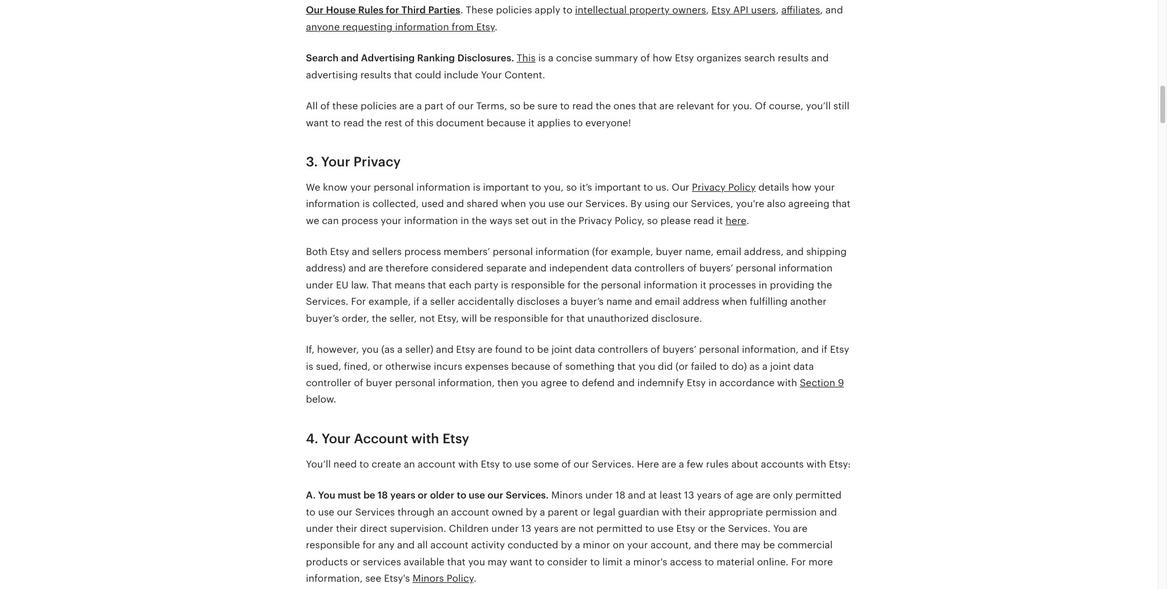Task type: vqa. For each thing, say whether or not it's contained in the screenshot.
BUYER inside the If, however, you (as a seller) and Etsy are found to be joint data controllers of buyers' personal information, and if Etsy is sued, fined, or otherwise incurs expenses because of something that you did (or failed to do) as a joint data controller of buyer personal information, then you agree to defend and indemnify Etsy in accordance with
yes



Task type: locate. For each thing, give the bounding box(es) containing it.
ones
[[614, 100, 636, 112]]

to down 'a.'
[[306, 507, 316, 518]]

how
[[653, 52, 673, 64], [792, 182, 812, 193]]

2 vertical spatial data
[[794, 361, 814, 372]]

rules
[[358, 5, 384, 16]]

1 vertical spatial buyer
[[366, 378, 393, 389]]

under up products
[[306, 523, 333, 535]]

policy,
[[615, 215, 645, 227]]

that up the seller
[[428, 280, 446, 291]]

our right 'us.'
[[672, 182, 690, 193]]

name,
[[685, 246, 714, 258]]

years up through
[[390, 490, 416, 502]]

eu
[[336, 280, 349, 291]]

2 horizontal spatial ,
[[820, 5, 823, 16]]

0 horizontal spatial ,
[[706, 5, 709, 16]]

2 horizontal spatial read
[[694, 215, 715, 227]]

under
[[306, 280, 333, 291], [586, 490, 613, 502], [306, 523, 333, 535], [491, 523, 519, 535]]

under down address)
[[306, 280, 333, 291]]

collected,
[[373, 198, 419, 210]]

information, down incurs
[[438, 378, 495, 389]]

you
[[318, 490, 335, 502], [773, 523, 791, 535]]

everyone!
[[586, 117, 631, 129]]

a inside the all of these policies are a part of our terms, so be sure to read the ones that are relevant for you. of course, you'll still want to read the rest of this document because it applies to everyone!
[[417, 100, 422, 112]]

1 vertical spatial buyers'
[[663, 344, 697, 356]]

13 right least
[[684, 490, 694, 502]]

because down terms,
[[487, 117, 526, 129]]

data inside both etsy and sellers process members' personal information (for example, buyer name, email address, and shipping address) and are therefore considered separate and independent data controllers of buyers' personal information under eu law. that means that each party is responsible for the personal information it processes in providing the services. for example, if a seller accidentally discloses a buyer's name and email address when fulfilling another buyer's order, the seller, not etsy, will be responsible for that unauthorized disclosure.
[[612, 263, 632, 275]]

buyer's left order,
[[306, 313, 339, 325]]

buyer inside both etsy and sellers process members' personal information (for example, buyer name, email address, and shipping address) and are therefore considered separate and independent data controllers of buyers' personal information under eu law. that means that each party is responsible for the personal information it processes in providing the services. for example, if a seller accidentally discloses a buyer's name and email address when fulfilling another buyer's order, the seller, not etsy, will be responsible for that unauthorized disclosure.
[[656, 246, 683, 258]]

etsy left api
[[712, 5, 731, 16]]

0 vertical spatial information,
[[742, 344, 799, 356]]

2 , from the left
[[776, 5, 779, 16]]

0 vertical spatial policy
[[728, 182, 756, 193]]

an
[[404, 459, 415, 470], [437, 507, 449, 518]]

be
[[523, 100, 535, 112], [480, 313, 492, 325], [537, 344, 549, 356], [364, 490, 375, 502], [763, 540, 775, 552]]

information,
[[742, 344, 799, 356], [438, 378, 495, 389], [306, 574, 363, 585]]

sure
[[538, 100, 558, 112]]

etsy inside is a concise summary of how etsy organizes search results and advertising results that could include your content.
[[675, 52, 694, 64]]

using
[[645, 198, 670, 210]]

in down shared
[[461, 215, 469, 227]]

we
[[306, 182, 320, 193]]

0 horizontal spatial privacy
[[354, 154, 401, 170]]

0 vertical spatial when
[[501, 198, 526, 210]]

in
[[461, 215, 469, 227], [550, 215, 558, 227], [759, 280, 768, 291], [709, 378, 717, 389]]

when inside details how your information is collected, used and shared when you use our services. by using our services, you're also agreeing that we can process your information in the ways set out in the privacy policy, so please read it
[[501, 198, 526, 210]]

our
[[306, 5, 324, 16], [672, 182, 690, 193]]

and right defend
[[617, 378, 635, 389]]

0 horizontal spatial results
[[361, 69, 391, 81]]

2 important from the left
[[595, 182, 641, 193]]

1 vertical spatial you
[[773, 523, 791, 535]]

disclosures.
[[458, 52, 514, 64]]

responsible
[[511, 280, 565, 291], [494, 313, 548, 325], [306, 540, 360, 552]]

for down independent
[[568, 280, 581, 291]]

0 vertical spatial an
[[404, 459, 415, 470]]

be up online.
[[763, 540, 775, 552]]

need
[[334, 459, 357, 470]]

in inside the 'if, however, you (as a seller) and etsy are found to be joint data controllers of buyers' personal information, and if etsy is sued, fined, or otherwise incurs expenses because of something that you did (or failed to do) as a joint data controller of buyer personal information, then you agree to defend and indemnify etsy in accordance with'
[[709, 378, 717, 389]]

know
[[323, 182, 348, 193]]

years up appropriate
[[697, 490, 722, 502]]

for inside minors under 18 and at least 13 years of age are only permitted to use our services through an account owned by a parent or legal guardian with their appropriate permission and under their direct supervision. children under 13 years are not permitted to use etsy or the services. you are responsible for any and all account activity conducted by a minor on your account, and there may be commercial products or services available that you may want to consider to limit a minor's access to material online. for more information, see etsy's
[[791, 557, 806, 568]]

permitted up permission
[[796, 490, 842, 502]]

0 horizontal spatial so
[[510, 100, 521, 112]]

at
[[648, 490, 657, 502]]

must
[[338, 490, 361, 502]]

a
[[548, 52, 554, 64], [417, 100, 422, 112], [422, 296, 428, 308], [563, 296, 568, 308], [397, 344, 403, 356], [762, 361, 768, 372], [679, 459, 684, 470], [540, 507, 545, 518], [575, 540, 580, 552], [625, 557, 631, 568]]

2 vertical spatial read
[[694, 215, 715, 227]]

that inside minors under 18 and at least 13 years of age are only permitted to use our services through an account owned by a parent or legal guardian with their appropriate permission and under their direct supervision. children under 13 years are not permitted to use etsy or the services. you are responsible for any and all account activity conducted by a minor on your account, and there may be commercial products or services available that you may want to consider to limit a minor's access to material online. for more information, see etsy's
[[447, 557, 466, 568]]

a right discloses at the bottom
[[563, 296, 568, 308]]

or down (as
[[373, 361, 383, 372]]

you
[[529, 198, 546, 210], [362, 344, 379, 356], [639, 361, 656, 372], [521, 378, 538, 389], [468, 557, 485, 568]]

2 vertical spatial privacy
[[579, 215, 612, 227]]

for down law.
[[351, 296, 366, 308]]

0 vertical spatial our
[[306, 5, 324, 16]]

may
[[741, 540, 761, 552], [488, 557, 507, 568]]

0 vertical spatial not
[[420, 313, 435, 325]]

read down the services,
[[694, 215, 715, 227]]

2 18 from the left
[[616, 490, 626, 502]]

our up owned on the left bottom of page
[[488, 490, 504, 502]]

your
[[350, 182, 371, 193], [814, 182, 835, 193], [381, 215, 402, 227], [627, 540, 648, 552]]

the inside minors under 18 and at least 13 years of age are only permitted to use our services through an account owned by a parent or legal guardian with their appropriate permission and under their direct supervision. children under 13 years are not permitted to use etsy or the services. you are responsible for any and all account activity conducted by a minor on your account, and there may be commercial products or services available that you may want to consider to limit a minor's access to material online. for more information, see etsy's
[[711, 523, 726, 535]]

indemnify
[[638, 378, 684, 389]]

policy
[[728, 182, 756, 193], [447, 574, 474, 585]]

1 horizontal spatial important
[[595, 182, 641, 193]]

3. your privacy
[[306, 154, 401, 170]]

your for account
[[322, 432, 351, 447]]

0 horizontal spatial data
[[575, 344, 596, 356]]

do)
[[732, 361, 747, 372]]

to right apply
[[563, 5, 573, 16]]

0 horizontal spatial policy
[[447, 574, 474, 585]]

and inside details how your information is collected, used and shared when you use our services. by using our services, you're also agreeing that we can process your information in the ways set out in the privacy policy, so please read it
[[447, 198, 464, 210]]

0 vertical spatial for
[[351, 296, 366, 308]]

1 horizontal spatial ,
[[776, 5, 779, 16]]

ways
[[490, 215, 513, 227]]

of inside minors under 18 and at least 13 years of age are only permitted to use our services through an account owned by a parent or legal guardian with their appropriate permission and under their direct supervision. children under 13 years are not permitted to use etsy or the services. you are responsible for any and all account activity conducted by a minor on your account, and there may be commercial products or services available that you may want to consider to limit a minor's access to material online. for more information, see etsy's
[[724, 490, 734, 502]]

1 horizontal spatial privacy
[[579, 215, 612, 227]]

is inside details how your information is collected, used and shared when you use our services. by using our services, you're also agreeing that we can process your information in the ways set out in the privacy policy, so please read it
[[363, 198, 370, 210]]

1 horizontal spatial buyer
[[656, 246, 683, 258]]

0 horizontal spatial important
[[483, 182, 529, 193]]

read up everyone! at right
[[572, 100, 593, 112]]

for
[[351, 296, 366, 308], [791, 557, 806, 568]]

by right owned on the left bottom of page
[[526, 507, 537, 518]]

out
[[532, 215, 547, 227]]

buyer's left name
[[571, 296, 604, 308]]

data
[[612, 263, 632, 275], [575, 344, 596, 356], [794, 361, 814, 372]]

of right summary
[[641, 52, 650, 64]]

0 vertical spatial your
[[481, 69, 502, 81]]

read down these
[[343, 117, 364, 129]]

data up something at bottom
[[575, 344, 596, 356]]

information, down products
[[306, 574, 363, 585]]

be inside both etsy and sellers process members' personal information (for example, buyer name, email address, and shipping address) and are therefore considered separate and independent data controllers of buyers' personal information under eu law. that means that each party is responsible for the personal information it processes in providing the services. for example, if a seller accidentally discloses a buyer's name and email address when fulfilling another buyer's order, the seller, not etsy, will be responsible for that unauthorized disclosure.
[[480, 313, 492, 325]]

buyer inside the 'if, however, you (as a seller) and etsy are found to be joint data controllers of buyers' personal information, and if etsy is sued, fined, or otherwise incurs expenses because of something that you did (or failed to do) as a joint data controller of buyer personal information, then you agree to defend and indemnify etsy in accordance with'
[[366, 378, 393, 389]]

services. inside details how your information is collected, used and shared when you use our services. by using our services, you're also agreeing that we can process your information in the ways set out in the privacy policy, so please read it
[[586, 198, 628, 210]]

law.
[[351, 280, 369, 291]]

our inside minors under 18 and at least 13 years of age are only permitted to use our services through an account owned by a parent or legal guardian with their appropriate permission and under their direct supervision. children under 13 years are not permitted to use etsy or the services. you are responsible for any and all account activity conducted by a minor on your account, and there may be commercial products or services available that you may want to consider to limit a minor's access to material online. for more information, see etsy's
[[337, 507, 353, 518]]

you inside minors under 18 and at least 13 years of age are only permitted to use our services through an account owned by a parent or legal guardian with their appropriate permission and under their direct supervision. children under 13 years are not permitted to use etsy or the services. you are responsible for any and all account activity conducted by a minor on your account, and there may be commercial products or services available that you may want to consider to limit a minor's access to material online. for more information, see etsy's
[[773, 523, 791, 535]]

accounts
[[761, 459, 804, 470]]

permitted up on
[[597, 523, 643, 535]]

intellectual property owners link
[[575, 5, 706, 16]]

0 vertical spatial permitted
[[796, 490, 842, 502]]

1 vertical spatial your
[[321, 154, 350, 170]]

etsy api users link
[[712, 5, 776, 16]]

in up fulfilling on the bottom right
[[759, 280, 768, 291]]

1 vertical spatial how
[[792, 182, 812, 193]]

0 vertical spatial buyer's
[[571, 296, 604, 308]]

section
[[800, 378, 836, 389]]

activity
[[471, 540, 505, 552]]

0 horizontal spatial joint
[[552, 344, 572, 356]]

1 vertical spatial an
[[437, 507, 449, 518]]

to left you,
[[532, 182, 541, 193]]

are inside both etsy and sellers process members' personal information (for example, buyer name, email address, and shipping address) and are therefore considered separate and independent data controllers of buyers' personal information under eu law. that means that each party is responsible for the personal information it processes in providing the services. for example, if a seller accidentally discloses a buyer's name and email address when fulfilling another buyer's order, the seller, not etsy, will be responsible for that unauthorized disclosure.
[[369, 263, 383, 275]]

1 horizontal spatial it
[[700, 280, 707, 291]]

of inside is a concise summary of how etsy organizes search results and advertising results that could include your content.
[[641, 52, 650, 64]]

the down shared
[[472, 215, 487, 227]]

personal up failed
[[699, 344, 740, 356]]

still
[[834, 100, 850, 112]]

1 vertical spatial our
[[672, 182, 690, 193]]

are
[[399, 100, 414, 112], [660, 100, 674, 112], [369, 263, 383, 275], [478, 344, 493, 356], [662, 459, 676, 470], [756, 490, 771, 502], [561, 523, 576, 535], [793, 523, 808, 535]]

buyers' up (or
[[663, 344, 697, 356]]

house
[[326, 5, 356, 16]]

that inside the all of these policies are a part of our terms, so be sure to read the ones that are relevant for you. of course, you'll still want to read the rest of this document because it applies to everyone!
[[639, 100, 657, 112]]

etsy's
[[384, 574, 410, 585]]

0 horizontal spatial buyer
[[366, 378, 393, 389]]

0 vertical spatial because
[[487, 117, 526, 129]]

years up conducted
[[534, 523, 559, 535]]

not up minor
[[579, 523, 594, 535]]

it
[[529, 117, 535, 129], [717, 215, 723, 227], [700, 280, 707, 291]]

policy up 'you're'
[[728, 182, 756, 193]]

1 horizontal spatial if
[[822, 344, 828, 356]]

to down these
[[331, 117, 341, 129]]

conducted
[[508, 540, 559, 552]]

etsy down failed
[[687, 378, 706, 389]]

1 horizontal spatial you
[[773, 523, 791, 535]]

13 up conducted
[[521, 523, 531, 535]]

our inside the all of these policies are a part of our terms, so be sure to read the ones that are relevant for you. of course, you'll still want to read the rest of this document because it applies to everyone!
[[458, 100, 474, 112]]

it up address
[[700, 280, 707, 291]]

permission
[[766, 507, 817, 518]]

information, inside minors under 18 and at least 13 years of age are only permitted to use our services through an account owned by a parent or legal guardian with their appropriate permission and under their direct supervision. children under 13 years are not permitted to use etsy or the services. you are responsible for any and all account activity conducted by a minor on your account, and there may be commercial products or services available that you may want to consider to limit a minor's access to material online. for more information, see etsy's
[[306, 574, 363, 585]]

account up the older
[[418, 459, 456, 470]]

you down permission
[[773, 523, 791, 535]]

1 horizontal spatial may
[[741, 540, 761, 552]]

so
[[510, 100, 521, 112], [566, 182, 577, 193], [647, 215, 658, 227]]

if inside the 'if, however, you (as a seller) and etsy are found to be joint data controllers of buyers' personal information, and if etsy is sued, fined, or otherwise incurs expenses because of something that you did (or failed to do) as a joint data controller of buyer personal information, then you agree to defend and indemnify etsy in accordance with'
[[822, 344, 828, 356]]

affiliates
[[782, 5, 820, 16]]

0 horizontal spatial if
[[414, 296, 420, 308]]

1 horizontal spatial policies
[[496, 5, 532, 16]]

be inside the 'if, however, you (as a seller) and etsy are found to be joint data controllers of buyers' personal information, and if etsy is sued, fined, or otherwise incurs expenses because of something that you did (or failed to do) as a joint data controller of buyer personal information, then you agree to defend and indemnify etsy in accordance with'
[[537, 344, 549, 356]]

services. inside minors under 18 and at least 13 years of age are only permitted to use our services through an account owned by a parent or legal guardian with their appropriate permission and under their direct supervision. children under 13 years are not permitted to use etsy or the services. you are responsible for any and all account activity conducted by a minor on your account, and there may be commercial products or services available that you may want to consider to limit a minor's access to material online. for more information, see etsy's
[[728, 523, 771, 535]]

us.
[[656, 182, 669, 193]]

0 vertical spatial buyer
[[656, 246, 683, 258]]

1 horizontal spatial how
[[792, 182, 812, 193]]

a right as
[[762, 361, 768, 372]]

you inside details how your information is collected, used and shared when you use our services. by using our services, you're also agreeing that we can process your information in the ways set out in the privacy policy, so please read it
[[529, 198, 546, 210]]

1 horizontal spatial email
[[717, 246, 742, 258]]

if down means on the top left of the page
[[414, 296, 420, 308]]

etsy down these
[[476, 21, 495, 33]]

2 vertical spatial account
[[431, 540, 469, 552]]

order,
[[342, 313, 369, 325]]

0 vertical spatial example,
[[611, 246, 653, 258]]

shared
[[467, 198, 498, 210]]

want inside the all of these policies are a part of our terms, so be sure to read the ones that are relevant for you. of course, you'll still want to read the rest of this document because it applies to everyone!
[[306, 117, 329, 129]]

0 horizontal spatial example,
[[369, 296, 411, 308]]

requesting
[[342, 21, 393, 33]]

0 horizontal spatial minors
[[413, 574, 444, 585]]

1 , from the left
[[706, 5, 709, 16]]

0 horizontal spatial read
[[343, 117, 364, 129]]

apply
[[535, 5, 561, 16]]

be inside minors under 18 and at least 13 years of age are only permitted to use our services through an account owned by a parent or legal guardian with their appropriate permission and under their direct supervision. children under 13 years are not permitted to use etsy or the services. you are responsible for any and all account activity conducted by a minor on your account, and there may be commercial products or services available that you may want to consider to limit a minor's access to material online. for more information, see etsy's
[[763, 540, 775, 552]]

etsy up the account, on the bottom of page
[[676, 523, 696, 535]]

0 horizontal spatial policies
[[361, 100, 397, 112]]

controllers
[[598, 344, 648, 356]]

when
[[501, 198, 526, 210], [722, 296, 747, 308]]

if, however, you (as a seller) and etsy are found to be joint data controllers of buyers' personal information, and if etsy is sued, fined, or otherwise incurs expenses because of something that you did (or failed to do) as a joint data controller of buyer personal information, then you agree to defend and indemnify etsy in accordance with
[[306, 344, 850, 389]]

of right 'part'
[[446, 100, 456, 112]]

when inside both etsy and sellers process members' personal information (for example, buyer name, email address, and shipping address) and are therefore considered separate and independent data controllers of buyers' personal information under eu law. that means that each party is responsible for the personal information it processes in providing the services. for example, if a seller accidentally discloses a buyer's name and email address when fulfilling another buyer's order, the seller, not etsy, will be responsible for that unauthorized disclosure.
[[722, 296, 747, 308]]

read inside details how your information is collected, used and shared when you use our services. by using our services, you're also agreeing that we can process your information in the ways set out in the privacy policy, so please read it
[[694, 215, 715, 227]]

1 horizontal spatial by
[[561, 540, 572, 552]]

2 vertical spatial responsible
[[306, 540, 360, 552]]

our inside our house rules for third parties . these policies apply to intellectual property owners , etsy api users , affiliates , and anyone requesting information from etsy .
[[306, 5, 324, 16]]

1 vertical spatial for
[[791, 557, 806, 568]]

1 horizontal spatial example,
[[611, 246, 653, 258]]

0 horizontal spatial our
[[306, 5, 324, 16]]

use up children
[[469, 490, 485, 502]]

that inside is a concise summary of how etsy organizes search results and advertising results that could include your content.
[[394, 69, 413, 81]]

2 vertical spatial information,
[[306, 574, 363, 585]]

in down failed
[[709, 378, 717, 389]]

years
[[390, 490, 416, 502], [697, 490, 722, 502], [534, 523, 559, 535]]

0 horizontal spatial an
[[404, 459, 415, 470]]

the up everyone! at right
[[596, 100, 611, 112]]

services
[[363, 557, 401, 568]]

1 vertical spatial not
[[579, 523, 594, 535]]

a inside is a concise summary of how etsy organizes search results and advertising results that could include your content.
[[548, 52, 554, 64]]

0 horizontal spatial want
[[306, 117, 329, 129]]

it inside both etsy and sellers process members' personal information (for example, buyer name, email address, and shipping address) and are therefore considered separate and independent data controllers of buyers' personal information under eu law. that means that each party is responsible for the personal information it processes in providing the services. for example, if a seller accidentally discloses a buyer's name and email address when fulfilling another buyer's order, the seller, not etsy, will be responsible for that unauthorized disclosure.
[[700, 280, 707, 291]]

0 horizontal spatial buyers'
[[663, 344, 697, 356]]

. up from
[[460, 5, 463, 16]]

disclosure.
[[652, 313, 702, 325]]

then
[[498, 378, 519, 389]]

etsy inside both etsy and sellers process members' personal information (for example, buyer name, email address, and shipping address) and are therefore considered separate and independent data controllers of buyers' personal information under eu law. that means that each party is responsible for the personal information it processes in providing the services. for example, if a seller accidentally discloses a buyer's name and email address when fulfilling another buyer's order, the seller, not etsy, will be responsible for that unauthorized disclosure.
[[330, 246, 349, 258]]

and up you'll
[[812, 52, 829, 64]]

an down the older
[[437, 507, 449, 518]]

example,
[[611, 246, 653, 258], [369, 296, 411, 308]]

personal down set
[[493, 246, 533, 258]]

0 horizontal spatial you
[[318, 490, 335, 502]]

when up set
[[501, 198, 526, 210]]

1 vertical spatial by
[[561, 540, 572, 552]]

address,
[[744, 246, 784, 258]]

0 horizontal spatial information,
[[306, 574, 363, 585]]

0 vertical spatial policies
[[496, 5, 532, 16]]

1 horizontal spatial results
[[778, 52, 809, 64]]

privacy up (for
[[579, 215, 612, 227]]

0 vertical spatial results
[[778, 52, 809, 64]]

1 horizontal spatial 18
[[616, 490, 626, 502]]

0 vertical spatial so
[[510, 100, 521, 112]]

2 vertical spatial it
[[700, 280, 707, 291]]

0 horizontal spatial buyer's
[[306, 313, 339, 325]]

1 vertical spatial policies
[[361, 100, 397, 112]]

policies up rest
[[361, 100, 397, 112]]

and up law.
[[349, 263, 366, 275]]

your inside is a concise summary of how etsy organizes search results and advertising results that could include your content.
[[481, 69, 502, 81]]

1 horizontal spatial want
[[510, 557, 533, 568]]

with left etsy:
[[807, 459, 827, 470]]

a.
[[306, 490, 316, 502]]

minors inside minors under 18 and at least 13 years of age are only permitted to use our services through an account owned by a parent or legal guardian with their appropriate permission and under their direct supervision. children under 13 years are not permitted to use etsy or the services. you are responsible for any and all account activity conducted by a minor on your account, and there may be commercial products or services available that you may want to consider to limit a minor's access to material online. for more information, see etsy's
[[551, 490, 583, 502]]

to right access
[[705, 557, 714, 568]]

2 horizontal spatial information,
[[742, 344, 799, 356]]

seller
[[430, 296, 455, 308]]

etsy up incurs
[[456, 344, 475, 356]]

1 horizontal spatial for
[[791, 557, 806, 568]]

0 vertical spatial if
[[414, 296, 420, 308]]

0 vertical spatial 13
[[684, 490, 694, 502]]

otherwise
[[385, 361, 431, 372]]

email
[[717, 246, 742, 258], [655, 296, 680, 308]]

few
[[687, 459, 704, 470]]

1 vertical spatial process
[[404, 246, 441, 258]]

results
[[778, 52, 809, 64], [361, 69, 391, 81]]

that down controllers
[[618, 361, 636, 372]]

organizes
[[697, 52, 742, 64]]

anyone
[[306, 21, 340, 33]]

policy down activity
[[447, 574, 474, 585]]

accordance
[[720, 378, 775, 389]]

services. down appropriate
[[728, 523, 771, 535]]

how right summary
[[653, 52, 673, 64]]

and up 'section'
[[802, 344, 819, 356]]

to inside our house rules for third parties . these policies apply to intellectual property owners , etsy api users , affiliates , and anyone requesting information from etsy .
[[563, 5, 573, 16]]

older
[[430, 490, 455, 502]]

a right limit
[[625, 557, 631, 568]]

for up anyone requesting information from etsy link on the left top of page
[[386, 5, 399, 16]]

for inside our house rules for third parties . these policies apply to intellectual property owners , etsy api users , affiliates , and anyone requesting information from etsy .
[[386, 5, 399, 16]]

it inside the all of these policies are a part of our terms, so be sure to read the ones that are relevant for you. of course, you'll still want to read the rest of this document because it applies to everyone!
[[529, 117, 535, 129]]

process inside both etsy and sellers process members' personal information (for example, buyer name, email address, and shipping address) and are therefore considered separate and independent data controllers of buyers' personal information under eu law. that means that each party is responsible for the personal information it processes in providing the services. for example, if a seller accidentally discloses a buyer's name and email address when fulfilling another buyer's order, the seller, not etsy, will be responsible for that unauthorized disclosure.
[[404, 246, 441, 258]]

use
[[548, 198, 565, 210], [515, 459, 531, 470], [469, 490, 485, 502], [318, 507, 334, 518], [658, 523, 674, 535]]

so left it's
[[566, 182, 577, 193]]

use down you,
[[548, 198, 565, 210]]

example, down 'policy,'
[[611, 246, 653, 258]]

to down minor
[[590, 557, 600, 568]]

and right address,
[[786, 246, 804, 258]]

their left appropriate
[[685, 507, 706, 518]]

fined,
[[344, 361, 371, 372]]

1 horizontal spatial process
[[404, 246, 441, 258]]

online.
[[757, 557, 789, 568]]

1 vertical spatial if
[[822, 344, 828, 356]]

1 horizontal spatial minors
[[551, 490, 583, 502]]

1 horizontal spatial years
[[534, 523, 559, 535]]

want
[[306, 117, 329, 129], [510, 557, 533, 568]]

the up the there on the bottom of page
[[711, 523, 726, 535]]

how up agreeing
[[792, 182, 812, 193]]

18 up 'legal'
[[616, 490, 626, 502]]

be left 'sure'
[[523, 100, 535, 112]]

, left api
[[706, 5, 709, 16]]

is right party
[[501, 280, 508, 291]]

for left the you.
[[717, 100, 730, 112]]

18 up services
[[378, 490, 388, 502]]

means
[[395, 280, 425, 291]]

0 horizontal spatial process
[[342, 215, 378, 227]]



Task type: describe. For each thing, give the bounding box(es) containing it.
account,
[[651, 540, 692, 552]]

in inside both etsy and sellers process members' personal information (for example, buyer name, email address, and shipping address) and are therefore considered separate and independent data controllers of buyers' personal information under eu law. that means that each party is responsible for the personal information it processes in providing the services. for example, if a seller accidentally discloses a buyer's name and email address when fulfilling another buyer's order, the seller, not etsy, will be responsible for that unauthorized disclosure.
[[759, 280, 768, 291]]

services. up owned on the left bottom of page
[[506, 490, 549, 502]]

with right the account
[[412, 432, 439, 447]]

information inside our house rules for third parties . these policies apply to intellectual property owners , etsy api users , affiliates , and anyone requesting information from etsy .
[[395, 21, 449, 33]]

that inside the 'if, however, you (as a seller) and etsy are found to be joint data controllers of buyers' personal information, and if etsy is sued, fined, or otherwise incurs expenses because of something that you did (or failed to do) as a joint data controller of buyer personal information, then you agree to defend and indemnify etsy in accordance with'
[[618, 361, 636, 372]]

etsy inside minors under 18 and at least 13 years of age are only permitted to use our services through an account owned by a parent or legal guardian with their appropriate permission and under their direct supervision. children under 13 years are not permitted to use etsy or the services. you are responsible for any and all account activity conducted by a minor on your account, and there may be commercial products or services available that you may want to consider to limit a minor's access to material online. for more information, see etsy's
[[676, 523, 696, 535]]

2 horizontal spatial privacy
[[692, 182, 726, 193]]

can
[[322, 215, 339, 227]]

could
[[415, 69, 441, 81]]

terms,
[[476, 100, 507, 112]]

third
[[402, 5, 426, 16]]

and left all
[[397, 540, 415, 552]]

privacy inside details how your information is collected, used and shared when you use our services. by using our services, you're also agreeing that we can process your information in the ways set out in the privacy policy, so please read it
[[579, 215, 612, 227]]

are left "relevant" on the top of the page
[[660, 100, 674, 112]]

or up access
[[698, 523, 708, 535]]

age
[[736, 490, 754, 502]]

are up commercial
[[793, 523, 808, 535]]

both etsy and sellers process members' personal information (for example, buyer name, email address, and shipping address) and are therefore considered separate and independent data controllers of buyers' personal information under eu law. that means that each party is responsible for the personal information it processes in providing the services. for example, if a seller accidentally discloses a buyer's name and email address when fulfilling another buyer's order, the seller, not etsy, will be responsible for that unauthorized disclosure.
[[306, 246, 847, 325]]

here
[[726, 215, 747, 227]]

want inside minors under 18 and at least 13 years of age are only permitted to use our services through an account owned by a parent or legal guardian with their appropriate permission and under their direct supervision. children under 13 years are not permitted to use etsy or the services. you are responsible for any and all account activity conducted by a minor on your account, and there may be commercial products or services available that you may want to consider to limit a minor's access to material online. for more information, see etsy's
[[510, 557, 533, 568]]

information up providing
[[779, 263, 833, 275]]

information down the know
[[306, 198, 360, 210]]

an inside minors under 18 and at least 13 years of age are only permitted to use our services through an account owned by a parent or legal guardian with their appropriate permission and under their direct supervision. children under 13 years are not permitted to use etsy or the services. you are responsible for any and all account activity conducted by a minor on your account, and there may be commercial products or services available that you may want to consider to limit a minor's access to material online. for more information, see etsy's
[[437, 507, 449, 518]]

etsy up owned on the left bottom of page
[[481, 459, 500, 470]]

a left minor
[[575, 540, 580, 552]]

some
[[534, 459, 559, 470]]

and up advertising
[[341, 52, 359, 64]]

will
[[462, 313, 477, 325]]

did
[[658, 361, 673, 372]]

is up shared
[[473, 182, 481, 193]]

services. inside both etsy and sellers process members' personal information (for example, buyer name, email address, and shipping address) and are therefore considered separate and independent data controllers of buyers' personal information under eu law. that means that each party is responsible for the personal information it processes in providing the services. for example, if a seller accidentally discloses a buyer's name and email address when fulfilling another buyer's order, the seller, not etsy, will be responsible for that unauthorized disclosure.
[[306, 296, 349, 308]]

set
[[515, 215, 529, 227]]

are up rest
[[399, 100, 414, 112]]

1 vertical spatial buyer's
[[306, 313, 339, 325]]

details how your information is collected, used and shared when you use our services. by using our services, you're also agreeing that we can process your information in the ways set out in the privacy policy, so please read it
[[306, 182, 851, 227]]

be inside the all of these policies are a part of our terms, so be sure to read the ones that are relevant for you. of course, you'll still want to read the rest of this document because it applies to everyone!
[[523, 100, 535, 112]]

1 18 from the left
[[378, 490, 388, 502]]

to right agree
[[570, 378, 579, 389]]

failed
[[691, 361, 717, 372]]

party
[[474, 280, 498, 291]]

create
[[372, 459, 401, 470]]

least
[[660, 490, 682, 502]]

1 vertical spatial email
[[655, 296, 680, 308]]

how inside is a concise summary of how etsy organizes search results and advertising results that could include your content.
[[653, 52, 673, 64]]

and up discloses at the bottom
[[529, 263, 547, 275]]

and right permission
[[820, 507, 837, 518]]

your down collected,
[[381, 215, 402, 227]]

the down independent
[[583, 280, 598, 291]]

that inside details how your information is collected, used and shared when you use our services. by using our services, you're also agreeing that we can process your information in the ways set out in the privacy policy, so please read it
[[832, 198, 851, 210]]

it's
[[580, 182, 592, 193]]

a. you must be 18 years or older to use our services.
[[306, 490, 549, 502]]

and inside our house rules for third parties . these policies apply to intellectual property owners , etsy api users , affiliates , and anyone requesting information from etsy .
[[826, 5, 843, 16]]

rules
[[706, 459, 729, 470]]

only
[[773, 490, 793, 502]]

concise
[[556, 52, 593, 64]]

and left the there on the bottom of page
[[694, 540, 712, 552]]

direct
[[360, 523, 387, 535]]

our house rules for third parties . these policies apply to intellectual property owners , etsy api users , affiliates , and anyone requesting information from etsy .
[[306, 5, 843, 33]]

of
[[755, 100, 767, 112]]

if inside both etsy and sellers process members' personal information (for example, buyer name, email address, and shipping address) and are therefore considered separate and independent data controllers of buyers' personal information under eu law. that means that each party is responsible for the personal information it processes in providing the services. for example, if a seller accidentally discloses a buyer's name and email address when fulfilling another buyer's order, the seller, not etsy, will be responsible for that unauthorized disclosure.
[[414, 296, 420, 308]]

not inside minors under 18 and at least 13 years of age are only permitted to use our services through an account owned by a parent or legal guardian with their appropriate permission and under their direct supervision. children under 13 years are not permitted to use etsy or the services. you are responsible for any and all account activity conducted by a minor on your account, and there may be commercial products or services available that you may want to consider to limit a minor's access to material online. for more information, see etsy's
[[579, 523, 594, 535]]

0 vertical spatial account
[[418, 459, 456, 470]]

information down 'used'
[[404, 215, 458, 227]]

0 horizontal spatial by
[[526, 507, 537, 518]]

with up a. you must be 18 years or older to use our services. at the left bottom of page
[[458, 459, 478, 470]]

under inside both etsy and sellers process members' personal information (for example, buyer name, email address, and shipping address) and are therefore considered separate and independent data controllers of buyers' personal information under eu law. that means that each party is responsible for the personal information it processes in providing the services. for example, if a seller accidentally discloses a buyer's name and email address when fulfilling another buyer's order, the seller, not etsy, will be responsible for that unauthorized disclosure.
[[306, 280, 333, 291]]

and inside is a concise summary of how etsy organizes search results and advertising results that could include your content.
[[812, 52, 829, 64]]

of up agree
[[553, 361, 563, 372]]

it inside details how your information is collected, used and shared when you use our services. by using our services, you're also agreeing that we can process your information in the ways set out in the privacy policy, so please read it
[[717, 215, 723, 227]]

minor's
[[633, 557, 668, 568]]

2 horizontal spatial data
[[794, 361, 814, 372]]

1 horizontal spatial read
[[572, 100, 593, 112]]

consider
[[547, 557, 588, 568]]

available
[[404, 557, 445, 568]]

details
[[759, 182, 790, 193]]

your up agreeing
[[814, 182, 835, 193]]

. up disclosures.
[[495, 21, 498, 33]]

processes
[[709, 280, 756, 291]]

your for privacy
[[321, 154, 350, 170]]

0 horizontal spatial years
[[390, 490, 416, 502]]

0 vertical spatial joint
[[552, 344, 572, 356]]

for down discloses at the bottom
[[551, 313, 564, 325]]

0 vertical spatial privacy
[[354, 154, 401, 170]]

a left parent
[[540, 507, 545, 518]]

or up through
[[418, 490, 428, 502]]

part
[[425, 100, 444, 112]]

4. your account with etsy
[[306, 432, 469, 447]]

affiliates link
[[782, 5, 820, 16]]

a left few
[[679, 459, 684, 470]]

there
[[714, 540, 739, 552]]

process inside details how your information is collected, used and shared when you use our services. by using our services, you're also agreeing that we can process your information in the ways set out in the privacy policy, so please read it
[[342, 215, 378, 227]]

a right (as
[[397, 344, 403, 356]]

both
[[306, 246, 328, 258]]

etsy,
[[438, 313, 459, 325]]

how inside details how your information is collected, used and shared when you use our services. by using our services, you're also agreeing that we can process your information in the ways set out in the privacy policy, so please read it
[[792, 182, 812, 193]]

personal down otherwise
[[395, 378, 436, 389]]

0 vertical spatial you
[[318, 490, 335, 502]]

with inside the 'if, however, you (as a seller) and etsy are found to be joint data controllers of buyers' personal information, and if etsy is sued, fined, or otherwise incurs expenses because of something that you did (or failed to do) as a joint data controller of buyer personal information, then you agree to defend and indemnify etsy in accordance with'
[[777, 378, 797, 389]]

all of these policies are a part of our terms, so be sure to read the ones that are relevant for you. of course, you'll still want to read the rest of this document because it applies to everyone!
[[306, 100, 850, 129]]

buyers' inside the 'if, however, you (as a seller) and etsy are found to be joint data controllers of buyers' personal information, and if etsy is sued, fined, or otherwise incurs expenses because of something that you did (or failed to do) as a joint data controller of buyer personal information, then you agree to defend and indemnify etsy in accordance with'
[[663, 344, 697, 356]]

1 vertical spatial example,
[[369, 296, 411, 308]]

defend
[[582, 378, 615, 389]]

use inside details how your information is collected, used and shared when you use our services. by using our services, you're also agreeing that we can process your information in the ways set out in the privacy policy, so please read it
[[548, 198, 565, 210]]

so inside details how your information is collected, used and shared when you use our services. by using our services, you're also agreeing that we can process your information in the ways set out in the privacy policy, so please read it
[[647, 215, 658, 227]]

and left at
[[628, 490, 646, 502]]

each
[[449, 280, 472, 291]]

1 vertical spatial read
[[343, 117, 364, 129]]

seller)
[[405, 344, 434, 356]]

you're
[[736, 198, 765, 210]]

our up please
[[673, 198, 688, 210]]

include
[[444, 69, 479, 81]]

1 vertical spatial may
[[488, 557, 507, 568]]

be up services
[[364, 490, 375, 502]]

found
[[495, 344, 523, 356]]

policies inside our house rules for third parties . these policies apply to intellectual property owners , etsy api users , affiliates , and anyone requesting information from etsy .
[[496, 5, 532, 16]]

to left some
[[503, 459, 512, 470]]

because inside the all of these policies are a part of our terms, so be sure to read the ones that are relevant for you. of course, you'll still want to read the rest of this document because it applies to everyone!
[[487, 117, 526, 129]]

1 horizontal spatial policy
[[728, 182, 756, 193]]

to right need at the bottom of the page
[[360, 459, 369, 470]]

use left some
[[515, 459, 531, 470]]

minors for policy
[[413, 574, 444, 585]]

under down owned on the left bottom of page
[[491, 523, 519, 535]]

are right age
[[756, 490, 771, 502]]

and left the sellers on the left top of page
[[352, 246, 370, 258]]

4.
[[306, 432, 318, 447]]

1 vertical spatial joint
[[770, 361, 791, 372]]

1 vertical spatial 13
[[521, 523, 531, 535]]

however,
[[317, 344, 359, 356]]

a left the seller
[[422, 296, 428, 308]]

are inside the 'if, however, you (as a seller) and etsy are found to be joint data controllers of buyers' personal information, and if etsy is sued, fined, or otherwise incurs expenses because of something that you did (or failed to do) as a joint data controller of buyer personal information, then you agree to defend and indemnify etsy in accordance with'
[[478, 344, 493, 356]]

another
[[791, 296, 827, 308]]

1 vertical spatial account
[[451, 507, 489, 518]]

. down activity
[[474, 574, 477, 585]]

1 horizontal spatial their
[[685, 507, 706, 518]]

for inside the all of these policies are a part of our terms, so be sure to read the ones that are relevant for you. of course, you'll still want to read the rest of this document because it applies to everyone!
[[717, 100, 730, 112]]

if,
[[306, 344, 315, 356]]

0 vertical spatial email
[[717, 246, 742, 258]]

of right the all
[[320, 100, 330, 112]]

minors policy .
[[413, 574, 477, 585]]

0 vertical spatial may
[[741, 540, 761, 552]]

to left 'us.'
[[644, 182, 653, 193]]

you left did at bottom right
[[639, 361, 656, 372]]

intellectual
[[575, 5, 627, 16]]

1 vertical spatial results
[[361, 69, 391, 81]]

1 horizontal spatial so
[[566, 182, 577, 193]]

you.
[[733, 100, 753, 112]]

personal up name
[[601, 280, 641, 291]]

you,
[[544, 182, 564, 193]]

to right found
[[525, 344, 535, 356]]

to right 'sure'
[[560, 100, 570, 112]]

1 horizontal spatial our
[[672, 182, 690, 193]]

address)
[[306, 263, 346, 275]]

more
[[809, 557, 833, 568]]

minors for under
[[551, 490, 583, 502]]

expenses
[[465, 361, 509, 372]]

1 vertical spatial data
[[575, 344, 596, 356]]

your right the know
[[350, 182, 371, 193]]

2 horizontal spatial years
[[697, 490, 722, 502]]

policies inside the all of these policies are a part of our terms, so be sure to read the ones that are relevant for you. of course, you'll still want to read the rest of this document because it applies to everyone!
[[361, 100, 397, 112]]

of down fined,
[[354, 378, 363, 389]]

1 important from the left
[[483, 182, 529, 193]]

are down parent
[[561, 523, 576, 535]]

0 horizontal spatial their
[[336, 523, 358, 535]]

under up 'legal'
[[586, 490, 613, 502]]

is inside the 'if, however, you (as a seller) and etsy are found to be joint data controllers of buyers' personal information, and if etsy is sued, fined, or otherwise incurs expenses because of something that you did (or failed to do) as a joint data controller of buyer personal information, then you agree to defend and indemnify etsy in accordance with'
[[306, 361, 313, 372]]

so inside the all of these policies are a part of our terms, so be sure to read the ones that are relevant for you. of course, you'll still want to read the rest of this document because it applies to everyone!
[[510, 100, 521, 112]]

is inside both etsy and sellers process members' personal information (for example, buyer name, email address, and shipping address) and are therefore considered separate and independent data controllers of buyers' personal information under eu law. that means that each party is responsible for the personal information it processes in providing the services. for example, if a seller accidentally discloses a buyer's name and email address when fulfilling another buyer's order, the seller, not etsy, will be responsible for that unauthorized disclosure.
[[501, 280, 508, 291]]

providing
[[770, 280, 815, 291]]

. down 'you're'
[[747, 215, 750, 227]]

use down you'll
[[318, 507, 334, 518]]

etsy up 9
[[830, 344, 850, 356]]

for inside both etsy and sellers process members' personal information (for example, buyer name, email address, and shipping address) and are therefore considered separate and independent data controllers of buyers' personal information under eu law. that means that each party is responsible for the personal information it processes in providing the services. for example, if a seller accidentally discloses a buyer's name and email address when fulfilling another buyer's order, the seller, not etsy, will be responsible for that unauthorized disclosure.
[[351, 296, 366, 308]]

this
[[517, 52, 536, 64]]

the right out
[[561, 215, 576, 227]]

3 , from the left
[[820, 5, 823, 16]]

0 vertical spatial responsible
[[511, 280, 565, 291]]

information up independent
[[536, 246, 590, 258]]

shipping
[[807, 246, 847, 258]]

rest
[[385, 117, 402, 129]]

or left 'legal'
[[581, 507, 591, 518]]

in right out
[[550, 215, 558, 227]]

0 horizontal spatial permitted
[[597, 523, 643, 535]]

use up the account, on the bottom of page
[[658, 523, 674, 535]]

are right here
[[662, 459, 676, 470]]

you'll
[[806, 100, 831, 112]]

limit
[[603, 557, 623, 568]]

and up incurs
[[436, 344, 454, 356]]

privacy policy link
[[692, 182, 756, 193]]

services
[[355, 507, 395, 518]]

or left services
[[351, 557, 360, 568]]

with inside minors under 18 and at least 13 years of age are only permitted to use our services through an account owned by a parent or legal guardian with their appropriate permission and under their direct supervision. children under 13 years are not permitted to use etsy or the services. you are responsible for any and all account activity conducted by a minor on your account, and there may be commercial products or services available that you may want to consider to limit a minor's access to material online. for more information, see etsy's
[[662, 507, 682, 518]]

etsy up the older
[[443, 432, 469, 447]]

1 vertical spatial responsible
[[494, 313, 548, 325]]

our right some
[[574, 459, 589, 470]]

agreeing
[[789, 198, 830, 210]]

below.
[[306, 394, 336, 406]]

of left this
[[405, 117, 414, 129]]

owned
[[492, 507, 523, 518]]

the up another
[[817, 280, 832, 291]]

section 9 link
[[800, 378, 844, 389]]

therefore
[[386, 263, 429, 275]]

guardian
[[618, 507, 659, 518]]

for inside minors under 18 and at least 13 years of age are only permitted to use our services through an account owned by a parent or legal guardian with their appropriate permission and under their direct supervision. children under 13 years are not permitted to use etsy or the services. you are responsible for any and all account activity conducted by a minor on your account, and there may be commercial products or services available that you may want to consider to limit a minor's access to material online. for more information, see etsy's
[[363, 540, 376, 552]]

1 horizontal spatial 13
[[684, 490, 694, 502]]

search and advertising ranking disclosures. this
[[306, 52, 536, 64]]

responsible inside minors under 18 and at least 13 years of age are only permitted to use our services through an account owned by a parent or legal guardian with their appropriate permission and under their direct supervision. children under 13 years are not permitted to use etsy or the services. you are responsible for any and all account activity conducted by a minor on your account, and there may be commercial products or services available that you may want to consider to limit a minor's access to material online. for more information, see etsy's
[[306, 540, 360, 552]]

that left unauthorized
[[567, 313, 585, 325]]

18 inside minors under 18 and at least 13 years of age are only permitted to use our services through an account owned by a parent or legal guardian with their appropriate permission and under their direct supervision. children under 13 years are not permitted to use etsy or the services. you are responsible for any and all account activity conducted by a minor on your account, and there may be commercial products or services available that you may want to consider to limit a minor's access to material online. for more information, see etsy's
[[616, 490, 626, 502]]

our down it's
[[567, 198, 583, 210]]

to left do)
[[720, 361, 729, 372]]

and right name
[[635, 296, 653, 308]]

you'll
[[306, 459, 331, 470]]

controllers of
[[635, 263, 697, 275]]

buyers' inside both etsy and sellers process members' personal information (for example, buyer name, email address, and shipping address) and are therefore considered separate and independent data controllers of buyers' personal information under eu law. that means that each party is responsible for the personal information it processes in providing the services. for example, if a seller accidentally discloses a buyer's name and email address when fulfilling another buyer's order, the seller, not etsy, will be responsible for that unauthorized disclosure.
[[700, 263, 734, 275]]

or inside the 'if, however, you (as a seller) and etsy are found to be joint data controllers of buyers' personal information, and if etsy is sued, fined, or otherwise incurs expenses because of something that you did (or failed to do) as a joint data controller of buyer personal information, then you agree to defend and indemnify etsy in accordance with'
[[373, 361, 383, 372]]

sellers
[[372, 246, 402, 258]]

services. left here
[[592, 459, 635, 470]]

you right then
[[521, 378, 538, 389]]

access
[[670, 557, 702, 568]]

that
[[372, 280, 392, 291]]

on
[[613, 540, 625, 552]]

all
[[306, 100, 318, 112]]

controller
[[306, 378, 351, 389]]

information down controllers of
[[644, 280, 698, 291]]

appropriate
[[709, 507, 763, 518]]

you inside minors under 18 and at least 13 years of age are only permitted to use our services through an account owned by a parent or legal guardian with their appropriate permission and under their direct supervision. children under 13 years are not permitted to use etsy or the services. you are responsible for any and all account activity conducted by a minor on your account, and there may be commercial products or services available that you may want to consider to limit a minor's access to material online. for more information, see etsy's
[[468, 557, 485, 568]]

relevant
[[677, 100, 714, 112]]

information up 'used'
[[417, 182, 471, 193]]

unauthorized
[[588, 313, 649, 325]]

1 horizontal spatial permitted
[[796, 490, 842, 502]]

personal down address,
[[736, 263, 776, 275]]

1 vertical spatial information,
[[438, 378, 495, 389]]

members'
[[444, 246, 490, 258]]

because inside the 'if, however, you (as a seller) and etsy are found to be joint data controllers of buyers' personal information, and if etsy is sued, fined, or otherwise incurs expenses because of something that you did (or failed to do) as a joint data controller of buyer personal information, then you agree to defend and indemnify etsy in accordance with'
[[511, 361, 551, 372]]

etsy:
[[829, 459, 851, 470]]

sued,
[[316, 361, 341, 372]]

is inside is a concise summary of how etsy organizes search results and advertising results that could include your content.
[[538, 52, 546, 64]]

the left rest
[[367, 117, 382, 129]]

to right the older
[[457, 490, 467, 502]]

material
[[717, 557, 755, 568]]

your inside minors under 18 and at least 13 years of age are only permitted to use our services through an account owned by a parent or legal guardian with their appropriate permission and under their direct supervision. children under 13 years are not permitted to use etsy or the services. you are responsible for any and all account activity conducted by a minor on your account, and there may be commercial products or services available that you may want to consider to limit a minor's access to material online. for more information, see etsy's
[[627, 540, 648, 552]]

not inside both etsy and sellers process members' personal information (for example, buyer name, email address, and shipping address) and are therefore considered separate and independent data controllers of buyers' personal information under eu law. that means that each party is responsible for the personal information it processes in providing the services. for example, if a seller accidentally discloses a buyer's name and email address when fulfilling another buyer's order, the seller, not etsy, will be responsible for that unauthorized disclosure.
[[420, 313, 435, 325]]

personal up collected,
[[374, 182, 414, 193]]

the left seller,
[[372, 313, 387, 325]]

search
[[306, 52, 339, 64]]



